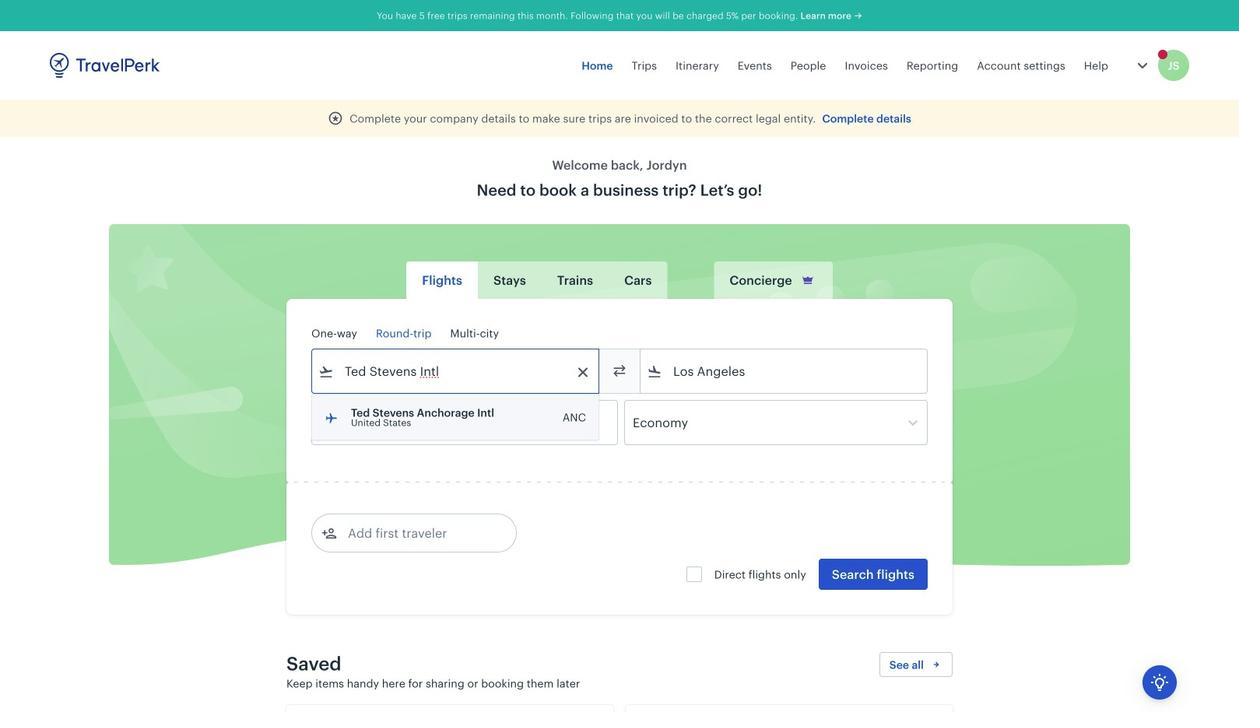 Task type: vqa. For each thing, say whether or not it's contained in the screenshot.
CHOOSE SATURDAY, JULY 13, 2024 AS YOUR CHECK-IN DATE. IT'S AVAILABLE. Icon
no



Task type: locate. For each thing, give the bounding box(es) containing it.
Add first traveler search field
[[337, 521, 499, 546]]

To search field
[[662, 359, 907, 384]]

Depart text field
[[334, 401, 415, 444]]

Return text field
[[426, 401, 507, 444]]

From search field
[[334, 359, 578, 384]]



